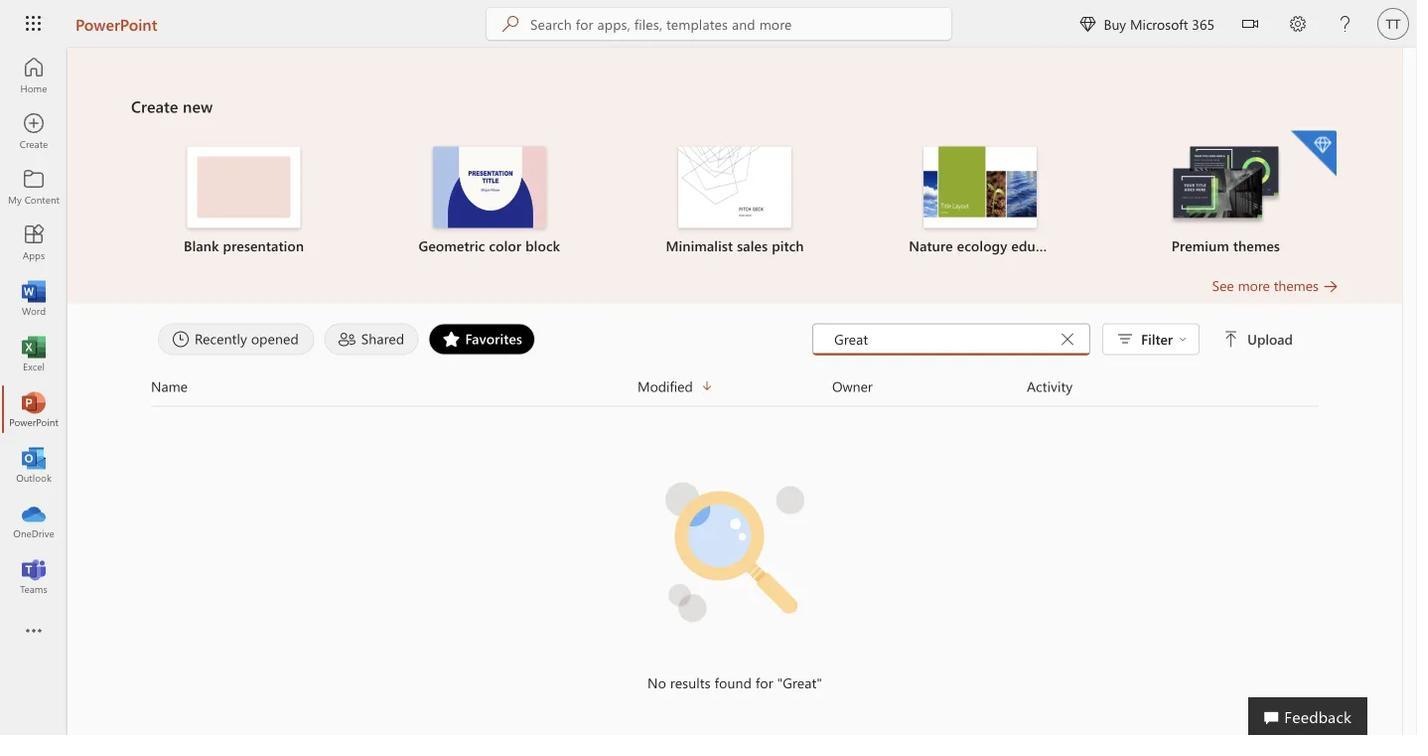 Task type: describe. For each thing, give the bounding box(es) containing it.
see
[[1212, 276, 1234, 295]]

recently opened element
[[158, 323, 315, 355]]

feedback button
[[1249, 697, 1368, 735]]

premium themes element
[[1115, 131, 1337, 256]]

list inside create new main content
[[131, 129, 1339, 276]]

geometric
[[419, 236, 485, 255]]

outlook image
[[24, 455, 44, 475]]

presentation
[[223, 236, 304, 255]]

name
[[151, 377, 188, 395]]

create
[[131, 95, 178, 117]]

premium templates diamond image
[[1291, 131, 1337, 176]]

minimalist sales pitch image
[[678, 147, 792, 228]]

themes inside button
[[1274, 276, 1319, 295]]

favorites tab
[[424, 323, 540, 355]]

my content image
[[24, 177, 44, 197]]

minimalist sales pitch element
[[624, 147, 846, 256]]

for
[[756, 673, 773, 692]]

 button
[[1227, 0, 1274, 51]]

nature ecology education photo presentation element
[[870, 147, 1091, 256]]

blank presentation element
[[133, 147, 355, 256]]

activity, column 4 of 4 column header
[[1027, 375, 1319, 398]]

recently opened
[[195, 329, 299, 348]]

blank presentation
[[184, 236, 304, 255]]

premium themes
[[1172, 236, 1280, 255]]


[[1224, 331, 1240, 347]]

create image
[[24, 121, 44, 141]]


[[1080, 16, 1096, 32]]

upload
[[1248, 330, 1293, 348]]

filter
[[1141, 330, 1173, 348]]

shared
[[361, 329, 404, 348]]

feedback
[[1285, 705, 1352, 727]]

microsoft
[[1130, 14, 1188, 33]]

modified
[[638, 377, 693, 395]]

sales
[[737, 236, 768, 255]]

 buy microsoft 365
[[1080, 14, 1215, 33]]

 upload
[[1224, 330, 1293, 348]]

blank
[[184, 236, 219, 255]]

create new
[[131, 95, 213, 117]]

create new main content
[[68, 48, 1402, 713]]

view more apps image
[[24, 622, 44, 642]]

favorites element
[[429, 323, 535, 355]]

none search field inside powerpoint banner
[[487, 8, 951, 40]]

buy
[[1104, 14, 1126, 33]]

geometric color block
[[419, 236, 560, 255]]

home image
[[24, 66, 44, 85]]

Filter by keyword text field
[[832, 329, 1054, 349]]

color
[[489, 236, 522, 255]]

tt button
[[1370, 0, 1417, 48]]

recently opened tab
[[153, 323, 320, 355]]

favorites
[[465, 329, 523, 348]]

Search box. Suggestions appear as you type. search field
[[530, 8, 951, 40]]

owner button
[[832, 375, 1027, 398]]

word image
[[24, 288, 44, 308]]

more
[[1238, 276, 1270, 295]]

row inside create new main content
[[151, 375, 1319, 407]]

teams image
[[24, 566, 44, 586]]

empty state icon image
[[646, 462, 824, 641]]

excel image
[[24, 344, 44, 364]]



Task type: locate. For each thing, give the bounding box(es) containing it.
name button
[[151, 375, 638, 398]]

shared tab
[[320, 323, 424, 355]]

365
[[1192, 14, 1215, 33]]

"great"
[[777, 673, 822, 692]]

shared element
[[325, 323, 419, 355]]

minimalist
[[666, 236, 733, 255]]

activity
[[1027, 377, 1073, 395]]

tt
[[1386, 16, 1401, 31]]

navigation
[[0, 48, 68, 604]]


[[1179, 335, 1187, 343]]

filter 
[[1141, 330, 1187, 348]]

themes
[[1233, 236, 1280, 255], [1274, 276, 1319, 295]]

apps image
[[24, 232, 44, 252]]

geometric color block image
[[433, 147, 546, 228]]

tab list containing recently opened
[[153, 323, 813, 355]]

powerpoint banner
[[0, 0, 1417, 51]]

powerpoint image
[[24, 399, 44, 419]]

no results found for "great"
[[648, 673, 822, 692]]

new
[[183, 95, 213, 117]]

premium themes image
[[1169, 147, 1283, 226]]

list containing blank presentation
[[131, 129, 1339, 276]]

minimalist sales pitch
[[666, 236, 804, 255]]

owner
[[832, 377, 873, 395]]

tab list inside create new main content
[[153, 323, 813, 355]]

see more themes
[[1212, 276, 1319, 295]]

themes right more
[[1274, 276, 1319, 295]]


[[1243, 16, 1258, 32]]

block
[[526, 236, 560, 255]]

modified button
[[638, 375, 832, 398]]

premium
[[1172, 236, 1230, 255]]

results
[[670, 673, 711, 692]]

pitch
[[772, 236, 804, 255]]

nature ecology education photo presentation image
[[924, 147, 1037, 228]]

1 vertical spatial themes
[[1274, 276, 1319, 295]]

0 vertical spatial themes
[[1233, 236, 1280, 255]]

geometric color block element
[[379, 147, 600, 256]]

found
[[715, 673, 752, 692]]

recently
[[195, 329, 247, 348]]

row containing name
[[151, 375, 1319, 407]]

None search field
[[487, 8, 951, 40]]

tab list
[[153, 323, 813, 355]]

opened
[[251, 329, 299, 348]]

themes up more
[[1233, 236, 1280, 255]]

powerpoint
[[75, 13, 157, 34]]

see more themes button
[[1212, 276, 1339, 295]]

status
[[813, 323, 1297, 355]]

no
[[648, 673, 666, 692]]

status containing filter
[[813, 323, 1297, 355]]

list
[[131, 129, 1339, 276]]

status inside create new main content
[[813, 323, 1297, 355]]

row
[[151, 375, 1319, 407]]

onedrive image
[[24, 511, 44, 530]]

no results found for "great" status
[[443, 673, 1027, 693]]



Task type: vqa. For each thing, say whether or not it's contained in the screenshot.
other
no



